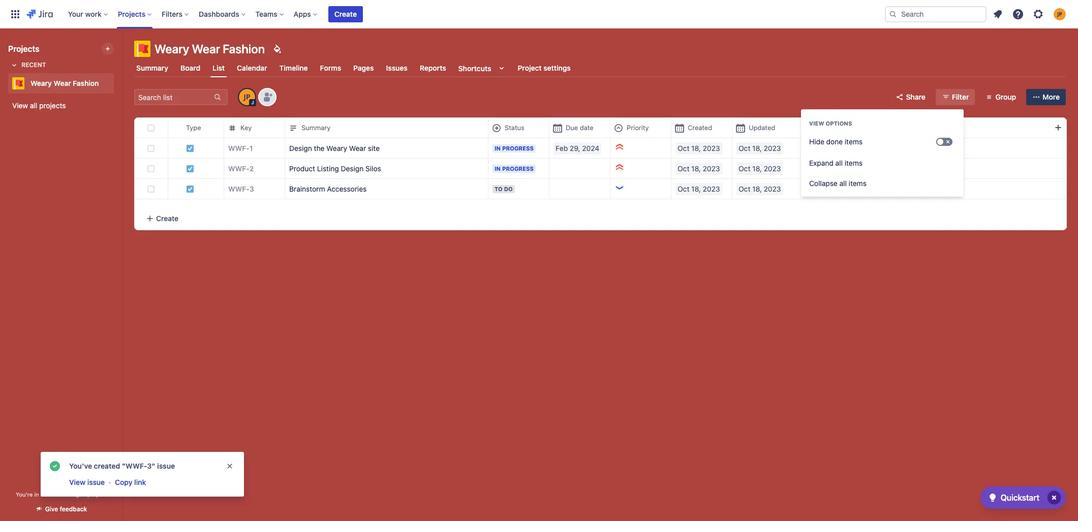 Task type: describe. For each thing, give the bounding box(es) containing it.
progress for design the weary wear site
[[502, 145, 534, 151]]

you've created "wwf-3" issue
[[69, 462, 175, 470]]

1 horizontal spatial wear
[[192, 42, 220, 56]]

give feedback button
[[29, 501, 93, 518]]

row containing wwf-1
[[135, 138, 1067, 159]]

your
[[68, 9, 83, 18]]

share button
[[890, 89, 932, 105]]

Search list text field
[[135, 90, 213, 104]]

fashion inside "link"
[[73, 79, 99, 87]]

copy
[[115, 478, 132, 487]]

shortcuts button
[[457, 59, 510, 77]]

wwf-3 link
[[228, 184, 254, 194]]

give feedback
[[45, 505, 87, 513]]

brainstorm accessories
[[289, 184, 367, 193]]

view all projects link
[[8, 97, 114, 115]]

expand all items
[[810, 159, 863, 167]]

pages
[[354, 64, 374, 72]]

dashboards button
[[196, 6, 250, 22]]

sidebar navigation image
[[111, 41, 133, 61]]

weary inside row
[[327, 144, 347, 152]]

your work
[[68, 9, 102, 18]]

a
[[41, 491, 44, 498]]

reports link
[[418, 59, 448, 77]]

row containing wwf-3
[[135, 178, 1067, 199]]

view all projects
[[12, 101, 66, 110]]

"wwf-
[[122, 462, 147, 470]]

feedback
[[60, 505, 87, 513]]

do
[[504, 185, 513, 192]]

items for collapse all items
[[849, 179, 867, 188]]

shortcuts
[[459, 64, 492, 72]]

timeline
[[280, 64, 308, 72]]

wwf-2
[[228, 164, 254, 173]]

add to starred image
[[111, 77, 123, 90]]

you're in a team-managed project
[[16, 491, 106, 498]]

product
[[289, 164, 315, 173]]

add people image
[[261, 91, 274, 103]]

calendar link
[[235, 59, 269, 77]]

work
[[85, 9, 102, 18]]

1 horizontal spatial fashion
[[223, 42, 265, 56]]

view issue link
[[68, 477, 106, 489]]

all for view
[[30, 101, 37, 110]]

managed
[[61, 491, 86, 498]]

0 vertical spatial weary wear fashion
[[155, 42, 265, 56]]

site
[[368, 144, 380, 152]]

all for expand
[[836, 159, 843, 167]]

board link
[[178, 59, 202, 77]]

in for product listing design silos
[[495, 165, 501, 172]]

settings image
[[1033, 8, 1045, 20]]

1 vertical spatial design
[[341, 164, 364, 173]]

due date
[[566, 124, 594, 132]]

issues link
[[384, 59, 410, 77]]

dismiss quickstart image
[[1047, 490, 1063, 506]]

0 horizontal spatial design
[[289, 144, 312, 152]]

the
[[314, 144, 325, 152]]

type
[[186, 124, 201, 132]]

board
[[181, 64, 200, 72]]

row containing type
[[135, 117, 1067, 138]]

pages link
[[351, 59, 376, 77]]

set background color image
[[271, 43, 283, 55]]

group button
[[980, 89, 1023, 105]]

task image for wwf-1
[[186, 144, 194, 152]]

key
[[241, 124, 252, 132]]

listing
[[317, 164, 339, 173]]

brainstorm
[[289, 184, 325, 193]]

collapse recent projects image
[[8, 59, 20, 71]]

success image
[[49, 460, 61, 472]]

appswitcher icon image
[[9, 8, 21, 20]]

quickstart button
[[981, 487, 1066, 509]]

3
[[250, 184, 254, 193]]

options
[[826, 120, 853, 127]]

view options
[[810, 120, 853, 127]]

weary wear fashion inside "link"
[[31, 79, 99, 87]]

weary wear fashion link
[[8, 73, 110, 94]]

all for collapse
[[840, 179, 847, 188]]

help image
[[1013, 8, 1025, 20]]

group
[[996, 93, 1017, 101]]

share
[[906, 93, 926, 101]]

in for design the weary wear site
[[495, 145, 501, 151]]

wwf-3
[[228, 184, 254, 193]]

link
[[134, 478, 146, 487]]

projects button
[[115, 6, 156, 22]]

table containing wwf-1
[[135, 117, 1071, 207]]

filters button
[[159, 6, 193, 22]]

collapse all items button
[[801, 173, 964, 194]]

view for view issue
[[69, 478, 85, 487]]

0 horizontal spatial create
[[156, 214, 179, 222]]

filters
[[162, 9, 183, 18]]

weary inside "link"
[[31, 79, 52, 87]]

project settings link
[[516, 59, 573, 77]]

copy link
[[115, 478, 146, 487]]

wear inside row
[[349, 144, 366, 152]]

product listing design silos
[[289, 164, 381, 173]]

filter button
[[936, 89, 976, 105]]

0 horizontal spatial projects
[[8, 44, 39, 53]]

view options group
[[801, 109, 964, 197]]

your profile and settings image
[[1054, 8, 1066, 20]]

to
[[495, 185, 503, 192]]



Task type: vqa. For each thing, say whether or not it's contained in the screenshot.
6th list item
no



Task type: locate. For each thing, give the bounding box(es) containing it.
0 vertical spatial weary
[[155, 42, 189, 56]]

progress
[[502, 145, 534, 151], [502, 165, 534, 172]]

0 horizontal spatial wear
[[54, 79, 71, 87]]

1 horizontal spatial view
[[69, 478, 85, 487]]

teams button
[[253, 6, 288, 22]]

dashboards
[[199, 9, 239, 18]]

1 wwf- from the top
[[228, 144, 250, 152]]

2
[[250, 164, 254, 173]]

project settings
[[518, 64, 571, 72]]

james peterson image
[[239, 89, 255, 105]]

in
[[34, 491, 39, 498]]

wwf-2 link
[[228, 163, 254, 174]]

0 horizontal spatial view
[[12, 101, 28, 110]]

summary up search list text box
[[136, 64, 168, 72]]

wwf- up wwf-2
[[228, 144, 250, 152]]

give
[[45, 505, 58, 513]]

2 wwf- from the top
[[228, 164, 250, 173]]

summary
[[136, 64, 168, 72], [302, 124, 331, 132]]

wwf-1 link
[[228, 143, 253, 153]]

2 horizontal spatial wear
[[349, 144, 366, 152]]

task image
[[186, 144, 194, 152], [186, 165, 194, 173], [186, 185, 194, 193]]

wwf- down the wwf-2 link
[[228, 184, 250, 193]]

1
[[250, 144, 253, 152]]

issue
[[157, 462, 175, 470], [87, 478, 105, 487]]

you're
[[16, 491, 33, 498]]

items down expand all items
[[849, 179, 867, 188]]

2 row from the top
[[135, 138, 1067, 159]]

all right collapse
[[840, 179, 847, 188]]

0 vertical spatial items
[[845, 137, 863, 146]]

done
[[827, 137, 843, 146]]

list
[[213, 63, 225, 72]]

1 vertical spatial progress
[[502, 165, 534, 172]]

search image
[[889, 10, 898, 18]]

2 vertical spatial items
[[849, 179, 867, 188]]

3"
[[147, 462, 155, 470]]

in progress for product listing design silos
[[495, 165, 534, 172]]

priority
[[627, 124, 649, 132]]

1 row from the top
[[135, 117, 1067, 138]]

quickstart
[[1001, 493, 1040, 502]]

1 horizontal spatial weary
[[155, 42, 189, 56]]

0 horizontal spatial issue
[[87, 478, 105, 487]]

status
[[505, 124, 525, 132]]

view
[[12, 101, 28, 110], [810, 120, 825, 127], [69, 478, 85, 487]]

task image for wwf-3
[[186, 185, 194, 193]]

view for view all projects
[[12, 101, 28, 110]]

2 in progress from the top
[[495, 165, 534, 172]]

due
[[566, 124, 578, 132]]

view inside group
[[810, 120, 825, 127]]

banner
[[0, 0, 1079, 28]]

your work button
[[65, 6, 112, 22]]

weary up board
[[155, 42, 189, 56]]

2 in from the top
[[495, 165, 501, 172]]

items for hide done items
[[845, 137, 863, 146]]

create project image
[[104, 45, 112, 53]]

forms link
[[318, 59, 343, 77]]

dismiss image
[[226, 462, 234, 470]]

items up the collapse all items at right
[[845, 159, 863, 167]]

1 vertical spatial in progress
[[495, 165, 534, 172]]

notifications image
[[992, 8, 1004, 20]]

wwf- for 3
[[228, 184, 250, 193]]

0 vertical spatial design
[[289, 144, 312, 152]]

0 vertical spatial all
[[30, 101, 37, 110]]

1 vertical spatial fashion
[[73, 79, 99, 87]]

silos
[[366, 164, 381, 173]]

in progress down status
[[495, 145, 534, 151]]

0 vertical spatial create
[[335, 9, 357, 18]]

1 horizontal spatial design
[[341, 164, 364, 173]]

0 vertical spatial wear
[[192, 42, 220, 56]]

2 task image from the top
[[186, 165, 194, 173]]

task image for wwf-2
[[186, 165, 194, 173]]

0 vertical spatial progress
[[502, 145, 534, 151]]

0 horizontal spatial fashion
[[73, 79, 99, 87]]

expand all items button
[[801, 153, 964, 173]]

fashion left add to starred icon
[[73, 79, 99, 87]]

2 vertical spatial view
[[69, 478, 85, 487]]

1 vertical spatial weary wear fashion
[[31, 79, 99, 87]]

view issue
[[69, 478, 105, 487]]

2 vertical spatial weary
[[327, 144, 347, 152]]

collapse all items
[[810, 179, 867, 188]]

team-
[[45, 491, 61, 498]]

calendar
[[237, 64, 267, 72]]

0 vertical spatial in
[[495, 145, 501, 151]]

summary link
[[134, 59, 170, 77]]

0 vertical spatial task image
[[186, 144, 194, 152]]

projects inside popup button
[[118, 9, 146, 18]]

0 vertical spatial projects
[[118, 9, 146, 18]]

0 vertical spatial summary
[[136, 64, 168, 72]]

table
[[135, 117, 1071, 207]]

1 horizontal spatial summary
[[302, 124, 331, 132]]

wwf- down wwf-1 link
[[228, 164, 250, 173]]

1 in progress from the top
[[495, 145, 534, 151]]

Search field
[[885, 6, 987, 22]]

fashion
[[223, 42, 265, 56], [73, 79, 99, 87]]

0 vertical spatial wwf-
[[228, 144, 250, 152]]

2 vertical spatial wwf-
[[228, 184, 250, 193]]

1 vertical spatial projects
[[8, 44, 39, 53]]

wear inside "link"
[[54, 79, 71, 87]]

1 vertical spatial task image
[[186, 165, 194, 173]]

design the weary wear site
[[289, 144, 380, 152]]

0 vertical spatial in progress
[[495, 145, 534, 151]]

0 horizontal spatial summary
[[136, 64, 168, 72]]

copy link button
[[114, 477, 147, 489]]

projects
[[39, 101, 66, 110]]

0 vertical spatial view
[[12, 101, 28, 110]]

weary wear fashion
[[155, 42, 265, 56], [31, 79, 99, 87]]

items right done
[[845, 137, 863, 146]]

1 vertical spatial view
[[810, 120, 825, 127]]

design up accessories
[[341, 164, 364, 173]]

1 vertical spatial weary
[[31, 79, 52, 87]]

weary right the
[[327, 144, 347, 152]]

1 horizontal spatial weary wear fashion
[[155, 42, 265, 56]]

wwf- for 2
[[228, 164, 250, 173]]

to do
[[495, 185, 513, 192]]

in progress up do
[[495, 165, 534, 172]]

apps
[[294, 9, 311, 18]]

you've
[[69, 462, 92, 470]]

1 vertical spatial wear
[[54, 79, 71, 87]]

create button inside primary element
[[328, 6, 363, 22]]

weary wear fashion up view all projects link on the left of the page
[[31, 79, 99, 87]]

collapse
[[810, 179, 838, 188]]

recent
[[21, 61, 46, 69]]

3 row from the top
[[135, 158, 1067, 179]]

1 vertical spatial issue
[[87, 478, 105, 487]]

create button
[[328, 6, 363, 22], [135, 207, 1067, 230]]

1 vertical spatial create
[[156, 214, 179, 222]]

1 vertical spatial in
[[495, 165, 501, 172]]

1 vertical spatial all
[[836, 159, 843, 167]]

settings
[[544, 64, 571, 72]]

created
[[688, 124, 713, 132]]

2 vertical spatial wear
[[349, 144, 366, 152]]

teams
[[256, 9, 278, 18]]

1 vertical spatial create button
[[135, 207, 1067, 230]]

weary
[[155, 42, 189, 56], [31, 79, 52, 87], [327, 144, 347, 152]]

issues
[[386, 64, 408, 72]]

primary element
[[6, 0, 885, 28]]

expand
[[810, 159, 834, 167]]

3 task image from the top
[[186, 185, 194, 193]]

view for view options
[[810, 120, 825, 127]]

progress up do
[[502, 165, 534, 172]]

hide done items
[[810, 137, 863, 146]]

all left the projects
[[30, 101, 37, 110]]

design left the
[[289, 144, 312, 152]]

weary down 'recent'
[[31, 79, 52, 87]]

2 progress from the top
[[502, 165, 534, 172]]

1 horizontal spatial issue
[[157, 462, 175, 470]]

more button
[[1027, 89, 1066, 105]]

apps button
[[291, 6, 321, 22]]

tab list containing list
[[128, 59, 1073, 77]]

project
[[518, 64, 542, 72]]

2 horizontal spatial weary
[[327, 144, 347, 152]]

summary up the
[[302, 124, 331, 132]]

1 vertical spatial wwf-
[[228, 164, 250, 173]]

wear
[[192, 42, 220, 56], [54, 79, 71, 87], [349, 144, 366, 152]]

all right expand
[[836, 159, 843, 167]]

tab list
[[128, 59, 1073, 77]]

banner containing your work
[[0, 0, 1079, 28]]

2 horizontal spatial view
[[810, 120, 825, 127]]

issue right "3""
[[157, 462, 175, 470]]

view up hide
[[810, 120, 825, 127]]

create inside primary element
[[335, 9, 357, 18]]

created
[[94, 462, 120, 470]]

wwf- for 1
[[228, 144, 250, 152]]

0 vertical spatial create button
[[328, 6, 363, 22]]

progress down status
[[502, 145, 534, 151]]

1 horizontal spatial projects
[[118, 9, 146, 18]]

weary wear fashion up list
[[155, 42, 265, 56]]

items for expand all items
[[845, 159, 863, 167]]

1 vertical spatial summary
[[302, 124, 331, 132]]

1 task image from the top
[[186, 144, 194, 152]]

4 row from the top
[[135, 178, 1067, 199]]

row
[[135, 117, 1067, 138], [135, 138, 1067, 159], [135, 158, 1067, 179], [135, 178, 1067, 199]]

in progress for design the weary wear site
[[495, 145, 534, 151]]

summary inside row
[[302, 124, 331, 132]]

date
[[580, 124, 594, 132]]

view up managed
[[69, 478, 85, 487]]

0 horizontal spatial weary wear fashion
[[31, 79, 99, 87]]

projects right work
[[118, 9, 146, 18]]

row containing wwf-2
[[135, 158, 1067, 179]]

view left the projects
[[12, 101, 28, 110]]

accessories
[[327, 184, 367, 193]]

wear up view all projects link on the left of the page
[[54, 79, 71, 87]]

project
[[87, 491, 106, 498]]

projects up 'recent'
[[8, 44, 39, 53]]

progress for product listing design silos
[[502, 165, 534, 172]]

wear up list
[[192, 42, 220, 56]]

more
[[1043, 93, 1060, 101]]

1 in from the top
[[495, 145, 501, 151]]

1 horizontal spatial create
[[335, 9, 357, 18]]

0 vertical spatial fashion
[[223, 42, 265, 56]]

forms
[[320, 64, 341, 72]]

3 wwf- from the top
[[228, 184, 250, 193]]

hide
[[810, 137, 825, 146]]

1 vertical spatial items
[[845, 159, 863, 167]]

0 horizontal spatial weary
[[31, 79, 52, 87]]

wear left site
[[349, 144, 366, 152]]

issue up project
[[87, 478, 105, 487]]

check image
[[987, 492, 999, 504]]

1 progress from the top
[[502, 145, 534, 151]]

fashion up calendar at the left of page
[[223, 42, 265, 56]]

0 vertical spatial issue
[[157, 462, 175, 470]]

timeline link
[[277, 59, 310, 77]]

2 vertical spatial all
[[840, 179, 847, 188]]

jira image
[[26, 8, 53, 20], [26, 8, 53, 20]]

2 vertical spatial task image
[[186, 185, 194, 193]]

wwf-1
[[228, 144, 253, 152]]

reports
[[420, 64, 446, 72]]

summary inside tab list
[[136, 64, 168, 72]]

in progress
[[495, 145, 534, 151], [495, 165, 534, 172]]

filter
[[952, 93, 970, 101]]



